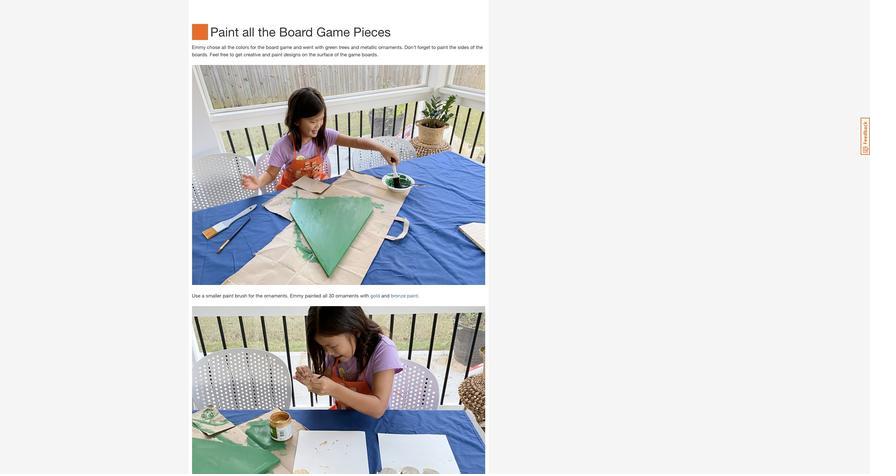 Task type: vqa. For each thing, say whether or not it's contained in the screenshot.
30 on the bottom of page
yes



Task type: describe. For each thing, give the bounding box(es) containing it.
1 horizontal spatial all
[[242, 24, 255, 39]]

paint left brush
[[223, 293, 234, 299]]

brush
[[235, 293, 247, 299]]

surface
[[317, 52, 333, 57]]

painted
[[305, 293, 322, 299]]

designs
[[284, 52, 301, 57]]

paint right bronze
[[407, 293, 418, 299]]

green
[[325, 44, 338, 50]]

1 vertical spatial of
[[335, 52, 339, 57]]

use a smaller paint brush for the ornaments. emmy painted all 30 ornaments with gold and bronze paint .
[[192, 293, 420, 299]]

all inside emmy chose all the colors for the board game and went with green trees and metallic ornaments. don't forget to paint the sides of the boards. feel free to get creative and paint designs on the surface of the game boards.
[[222, 44, 226, 50]]

metallic
[[361, 44, 378, 50]]

pieces
[[354, 24, 391, 39]]

bronze
[[391, 293, 406, 299]]

1 horizontal spatial emmy
[[290, 293, 304, 299]]

paint all the board game pieces
[[210, 24, 391, 39]]

chose
[[207, 44, 220, 50]]

paint down board
[[272, 52, 283, 57]]

trees
[[339, 44, 350, 50]]

paint
[[210, 24, 239, 39]]

creative
[[244, 52, 261, 57]]

the up board
[[258, 24, 276, 39]]

.
[[418, 293, 420, 299]]

feel
[[210, 52, 219, 57]]

went
[[303, 44, 314, 50]]

0 horizontal spatial ornaments.
[[264, 293, 289, 299]]

30
[[329, 293, 334, 299]]

use
[[192, 293, 201, 299]]

paint right forget
[[438, 44, 448, 50]]

emmy inside emmy chose all the colors for the board game and went with green trees and metallic ornaments. don't forget to paint the sides of the boards. feel free to get creative and paint designs on the surface of the game boards.
[[192, 44, 206, 50]]

a girl using gold paint to paint round wooden pieces. image
[[192, 306, 485, 474]]

feedback link image
[[861, 118, 871, 155]]

0 vertical spatial game
[[280, 44, 292, 50]]

and right trees
[[351, 44, 359, 50]]



Task type: locate. For each thing, give the bounding box(es) containing it.
0 horizontal spatial with
[[315, 44, 324, 50]]

0 horizontal spatial game
[[280, 44, 292, 50]]

the down trees
[[340, 52, 347, 57]]

emmy left painted
[[290, 293, 304, 299]]

of right sides on the right top of the page
[[471, 44, 475, 50]]

with left gold at bottom
[[360, 293, 369, 299]]

the right on
[[309, 52, 316, 57]]

0 vertical spatial of
[[471, 44, 475, 50]]

forget
[[418, 44, 431, 50]]

and up designs
[[294, 44, 302, 50]]

game down trees
[[349, 52, 361, 57]]

1 horizontal spatial game
[[349, 52, 361, 57]]

0 vertical spatial to
[[432, 44, 436, 50]]

1 boards. from the left
[[192, 52, 209, 57]]

for for brush
[[249, 293, 255, 299]]

the
[[258, 24, 276, 39], [228, 44, 235, 50], [258, 44, 265, 50], [450, 44, 457, 50], [476, 44, 483, 50], [309, 52, 316, 57], [340, 52, 347, 57], [256, 293, 263, 299]]

0 vertical spatial all
[[242, 24, 255, 39]]

0 horizontal spatial emmy
[[192, 44, 206, 50]]

1 vertical spatial all
[[222, 44, 226, 50]]

on
[[302, 52, 308, 57]]

for inside emmy chose all the colors for the board game and went with green trees and metallic ornaments. don't forget to paint the sides of the boards. feel free to get creative and paint designs on the surface of the game boards.
[[251, 44, 257, 50]]

and
[[294, 44, 302, 50], [351, 44, 359, 50], [262, 52, 270, 57], [382, 293, 390, 299]]

0 vertical spatial emmy
[[192, 44, 206, 50]]

1 vertical spatial ornaments.
[[264, 293, 289, 299]]

emmy left 'chose'
[[192, 44, 206, 50]]

free
[[220, 52, 229, 57]]

0 horizontal spatial boards.
[[192, 52, 209, 57]]

1 horizontal spatial to
[[432, 44, 436, 50]]

2 vertical spatial all
[[323, 293, 328, 299]]

paint
[[438, 44, 448, 50], [272, 52, 283, 57], [223, 293, 234, 299], [407, 293, 418, 299]]

0 vertical spatial for
[[251, 44, 257, 50]]

1 horizontal spatial boards.
[[362, 52, 379, 57]]

1 vertical spatial for
[[249, 293, 255, 299]]

and down board
[[262, 52, 270, 57]]

get
[[236, 52, 243, 57]]

gold link
[[371, 293, 380, 299]]

1 vertical spatial to
[[230, 52, 234, 57]]

1 vertical spatial emmy
[[290, 293, 304, 299]]

game up designs
[[280, 44, 292, 50]]

1 horizontal spatial of
[[471, 44, 475, 50]]

1 vertical spatial game
[[349, 52, 361, 57]]

the left sides on the right top of the page
[[450, 44, 457, 50]]

the right brush
[[256, 293, 263, 299]]

emmy
[[192, 44, 206, 50], [290, 293, 304, 299]]

0 vertical spatial with
[[315, 44, 324, 50]]

to
[[432, 44, 436, 50], [230, 52, 234, 57]]

of
[[471, 44, 475, 50], [335, 52, 339, 57]]

all
[[242, 24, 255, 39], [222, 44, 226, 50], [323, 293, 328, 299]]

0 horizontal spatial to
[[230, 52, 234, 57]]

to left get
[[230, 52, 234, 57]]

boards.
[[192, 52, 209, 57], [362, 52, 379, 57]]

the up free
[[228, 44, 235, 50]]

boards. down metallic
[[362, 52, 379, 57]]

1 horizontal spatial ornaments.
[[379, 44, 403, 50]]

don't
[[405, 44, 417, 50]]

sides
[[458, 44, 469, 50]]

board
[[266, 44, 279, 50]]

for right brush
[[249, 293, 255, 299]]

2 horizontal spatial all
[[323, 293, 328, 299]]

ornaments
[[336, 293, 359, 299]]

with inside emmy chose all the colors for the board game and went with green trees and metallic ornaments. don't forget to paint the sides of the boards. feel free to get creative and paint designs on the surface of the game boards.
[[315, 44, 324, 50]]

gold
[[371, 293, 380, 299]]

with
[[315, 44, 324, 50], [360, 293, 369, 299]]

0 vertical spatial ornaments.
[[379, 44, 403, 50]]

smaller
[[206, 293, 222, 299]]

the left board
[[258, 44, 265, 50]]

ornaments.
[[379, 44, 403, 50], [264, 293, 289, 299]]

a
[[202, 293, 205, 299]]

game
[[280, 44, 292, 50], [349, 52, 361, 57]]

for up creative
[[251, 44, 257, 50]]

of down the green
[[335, 52, 339, 57]]

bronze paint link
[[391, 293, 418, 299]]

the right sides on the right top of the page
[[476, 44, 483, 50]]

boards. left feel
[[192, 52, 209, 57]]

colors
[[236, 44, 249, 50]]

2 boards. from the left
[[362, 52, 379, 57]]

to right forget
[[432, 44, 436, 50]]

0 horizontal spatial of
[[335, 52, 339, 57]]

all up colors
[[242, 24, 255, 39]]

ornaments. inside emmy chose all the colors for the board game and went with green trees and metallic ornaments. don't forget to paint the sides of the boards. feel free to get creative and paint designs on the surface of the game boards.
[[379, 44, 403, 50]]

board
[[279, 24, 313, 39]]

and right the gold link
[[382, 293, 390, 299]]

0 horizontal spatial all
[[222, 44, 226, 50]]

game
[[317, 24, 350, 39]]

emmy chose all the colors for the board game and went with green trees and metallic ornaments. don't forget to paint the sides of the boards. feel free to get creative and paint designs on the surface of the game boards.
[[192, 44, 483, 57]]

for for colors
[[251, 44, 257, 50]]

for
[[251, 44, 257, 50], [249, 293, 255, 299]]

all left 30
[[323, 293, 328, 299]]

with up surface
[[315, 44, 324, 50]]

a girl using green paint to paint a wooden piece. image
[[192, 65, 485, 285]]

1 vertical spatial with
[[360, 293, 369, 299]]

1 horizontal spatial with
[[360, 293, 369, 299]]

all up free
[[222, 44, 226, 50]]



